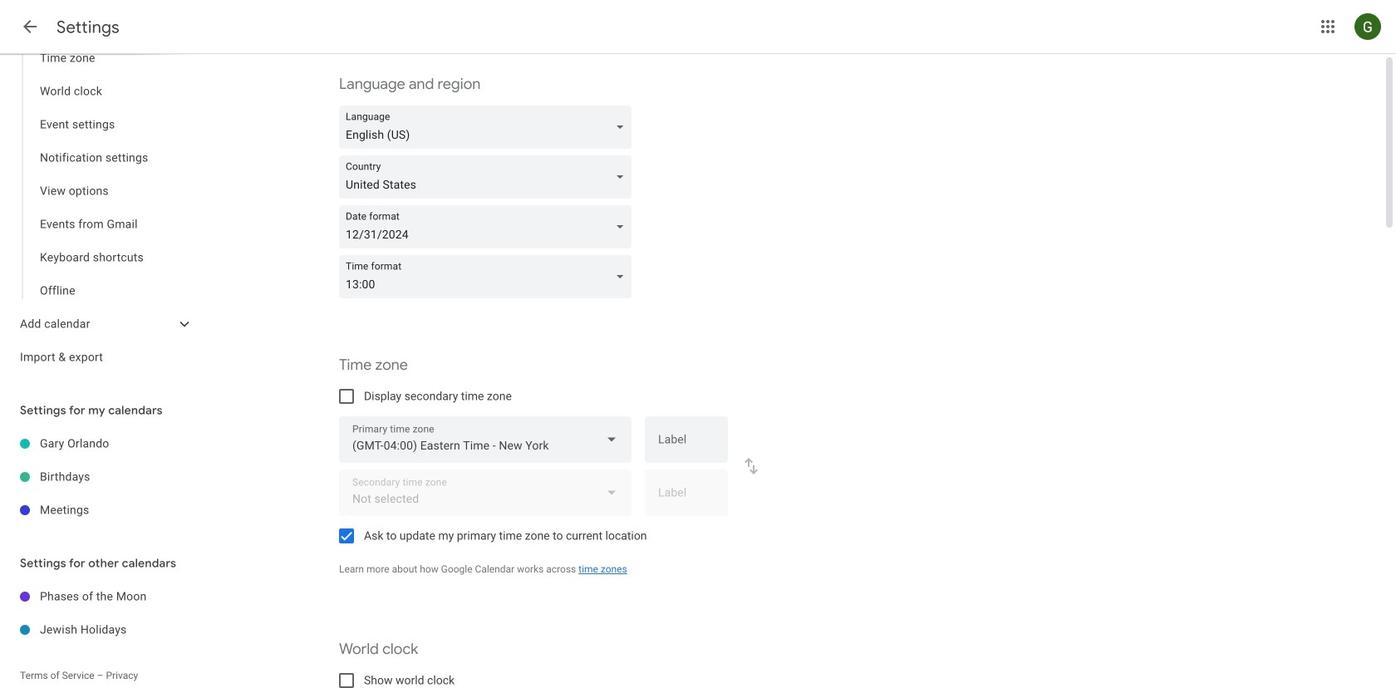 Task type: locate. For each thing, give the bounding box(es) containing it.
1 tree from the top
[[0, 0, 199, 374]]

gary orlando tree item
[[0, 427, 199, 460]]

None field
[[339, 106, 638, 149], [339, 155, 638, 199], [339, 205, 638, 248], [339, 255, 638, 298], [339, 416, 632, 463], [339, 106, 638, 149], [339, 155, 638, 199], [339, 205, 638, 248], [339, 255, 638, 298], [339, 416, 632, 463]]

group
[[0, 8, 199, 308]]

tree
[[0, 0, 199, 374], [0, 427, 199, 527], [0, 580, 199, 647]]

Label for secondary time zone. text field
[[658, 487, 715, 510]]

swap time zones image
[[741, 456, 761, 476]]

2 vertical spatial tree
[[0, 580, 199, 647]]

2 tree from the top
[[0, 427, 199, 527]]

1 vertical spatial tree
[[0, 427, 199, 527]]

0 vertical spatial tree
[[0, 0, 199, 374]]

Label for primary time zone. text field
[[658, 434, 715, 457]]

3 tree from the top
[[0, 580, 199, 647]]

heading
[[57, 17, 119, 38]]

go back image
[[20, 17, 40, 37]]



Task type: vqa. For each thing, say whether or not it's contained in the screenshot.
the 6 inside the November 6 "element"
no



Task type: describe. For each thing, give the bounding box(es) containing it.
phases of the moon tree item
[[0, 580, 199, 613]]

jewish holidays tree item
[[0, 613, 199, 647]]

meetings tree item
[[0, 494, 199, 527]]

birthdays tree item
[[0, 460, 199, 494]]



